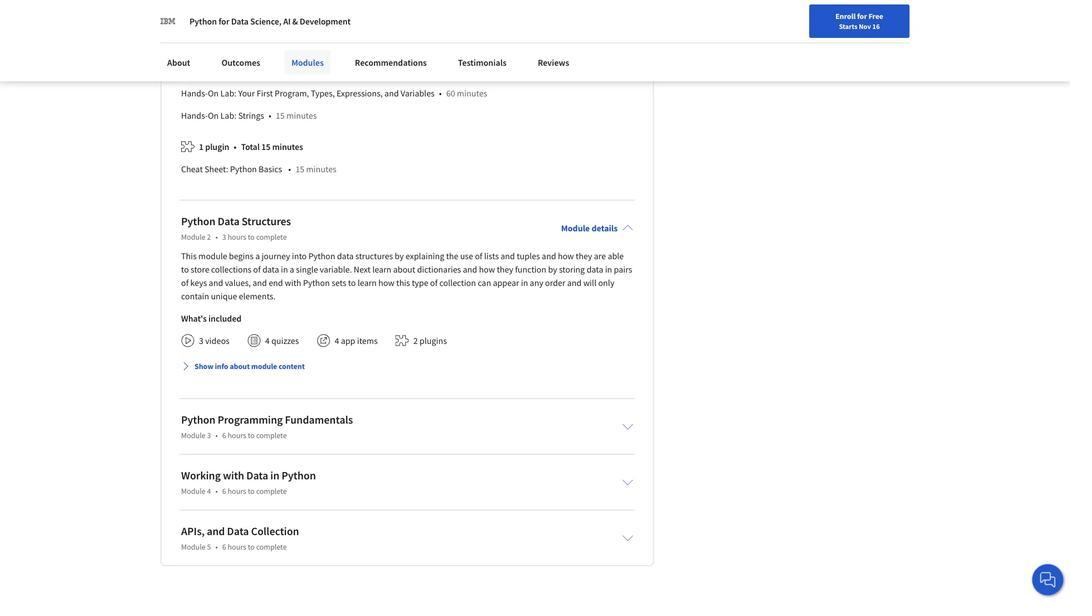 Task type: vqa. For each thing, say whether or not it's contained in the screenshot.
coursera image
no



Task type: describe. For each thing, give the bounding box(es) containing it.
new
[[793, 13, 808, 23]]

minutes left ai
[[252, 12, 282, 23]]

with inside "this module begins a journey into python data structures by explaining the use of lists and tuples and how they are able to store collections of data in a single variable. next learn about dictionaries and how they function by storing data in pairs of keys and values, and end with python sets to learn how this type of collection can appear in any order and will only contain unique elements."
[[285, 278, 301, 289]]

storing
[[559, 264, 585, 275]]

for for python
[[219, 16, 229, 27]]

4 for 4 quizzes
[[265, 335, 270, 347]]

• total 75 minutes
[[247, 66, 316, 77]]

6 inside working with data in python module 4 • 6 hours to complete
[[222, 487, 226, 497]]

• total 15 minutes
[[234, 141, 303, 153]]

data for and
[[227, 525, 249, 539]]

4 for 4 app items
[[335, 335, 339, 347]]

the
[[446, 251, 459, 262]]

2 horizontal spatial data
[[587, 264, 604, 275]]

working with data in python module 4 • 6 hours to complete
[[181, 469, 316, 497]]

hands- for hands-on lab: your first program, types, expressions, and variables
[[181, 88, 208, 99]]

and inside apis, and data collection module 5 • 6 hours to complete
[[207, 525, 225, 539]]

for for enroll
[[858, 11, 867, 21]]

minutes right 60
[[457, 88, 487, 99]]

&
[[292, 16, 298, 27]]

structures
[[356, 251, 393, 262]]

1 plugin
[[199, 141, 229, 153]]

practice quiz • 12 minutes
[[181, 12, 282, 23]]

1 vertical spatial quiz
[[246, 34, 263, 46]]

4 quizzes
[[265, 335, 299, 347]]

ai
[[283, 16, 291, 27]]

about link
[[161, 50, 197, 75]]

collection
[[251, 525, 299, 539]]

on for your
[[208, 88, 219, 99]]

• inside python programming fundamentals module 3 • 6 hours to complete
[[215, 431, 218, 441]]

types,
[[311, 88, 335, 99]]

total for total 75 minutes
[[254, 66, 273, 77]]

modules
[[292, 57, 324, 68]]

of right "type"
[[430, 278, 438, 289]]

• inside working with data in python module 4 • 6 hours to complete
[[215, 487, 218, 497]]

dictionaries
[[417, 264, 461, 275]]

python data structures module 2 • 3 hours to complete
[[181, 215, 291, 242]]

of left keys
[[181, 278, 189, 289]]

app for 2
[[205, 66, 220, 77]]

find
[[761, 13, 775, 23]]

6 inside apis, and data collection module 5 • 6 hours to complete
[[222, 542, 226, 552]]

into
[[292, 251, 307, 262]]

• left 12
[[234, 12, 237, 23]]

hide info about module content region
[[181, 0, 634, 185]]

minutes right 75
[[286, 66, 316, 77]]

hours inside python data structures module 2 • 3 hours to complete
[[228, 232, 246, 242]]

• inside apis, and data collection module 5 • 6 hours to complete
[[215, 542, 218, 552]]

any
[[530, 278, 544, 289]]

nov
[[859, 22, 871, 31]]

to inside working with data in python module 4 • 6 hours to complete
[[248, 487, 255, 497]]

show
[[195, 362, 213, 372]]

in left the any in the top of the page
[[521, 278, 528, 289]]

to down 'this'
[[181, 264, 189, 275]]

quizzes
[[271, 335, 299, 347]]

5
[[207, 542, 211, 552]]

testimonials link
[[451, 50, 513, 75]]

in inside working with data in python module 4 • 6 hours to complete
[[270, 469, 280, 483]]

to inside python data structures module 2 • 3 hours to complete
[[248, 232, 255, 242]]

fundamentals
[[285, 413, 353, 427]]

working
[[181, 469, 221, 483]]

end
[[269, 278, 283, 289]]

starts
[[839, 22, 858, 31]]

find your new career link
[[755, 11, 836, 25]]

recommendations link
[[348, 50, 434, 75]]

keys
[[190, 278, 207, 289]]

minutes down program,
[[287, 110, 317, 121]]

to inside python programming fundamentals module 3 • 6 hours to complete
[[248, 431, 255, 441]]

collections
[[211, 264, 252, 275]]

2 for 2 plugins
[[414, 335, 418, 347]]

and up elements.
[[253, 278, 267, 289]]

0 vertical spatial 1
[[211, 34, 215, 46]]

• left 60
[[439, 88, 442, 99]]

sets
[[332, 278, 346, 289]]

python for data science, ai & development
[[190, 16, 351, 27]]

use
[[460, 251, 473, 262]]

contain
[[181, 291, 209, 302]]

hands-on lab: your first program, types, expressions, and variables • 60 minutes
[[181, 88, 487, 99]]

python programming fundamentals module 3 • 6 hours to complete
[[181, 413, 353, 441]]

variables
[[401, 88, 435, 99]]

hours inside apis, and data collection module 5 • 6 hours to complete
[[228, 542, 246, 552]]

data for with
[[246, 469, 268, 483]]

• right basics
[[288, 164, 291, 175]]

what's included
[[181, 313, 241, 324]]

15 for basics
[[296, 164, 304, 175]]

single
[[296, 264, 318, 275]]

sheet:
[[205, 164, 228, 175]]

lab: for your
[[221, 88, 237, 99]]

2 horizontal spatial how
[[558, 251, 574, 262]]

program,
[[275, 88, 309, 99]]

module inside working with data in python module 4 • 6 hours to complete
[[181, 487, 206, 497]]

python inside working with data in python module 4 • 6 hours to complete
[[282, 469, 316, 483]]

basics
[[259, 164, 282, 175]]

tuples
[[517, 251, 540, 262]]

cheat sheet: python basics • 15 minutes
[[181, 164, 337, 175]]

16
[[873, 22, 880, 31]]

3 videos
[[199, 335, 230, 347]]

python inside python programming fundamentals module 3 • 6 hours to complete
[[181, 413, 215, 427]]

0 horizontal spatial 1
[[199, 141, 204, 153]]

modules link
[[285, 50, 331, 75]]

pairs
[[614, 264, 632, 275]]

enroll for free starts nov 16
[[836, 11, 884, 31]]

2 plugins
[[414, 335, 447, 347]]

75
[[275, 66, 284, 77]]

this
[[396, 278, 410, 289]]

content
[[279, 362, 305, 372]]

variable.
[[320, 264, 352, 275]]

minutes down & on the left
[[285, 34, 315, 46]]

1 horizontal spatial a
[[290, 264, 294, 275]]

• left 27
[[267, 34, 270, 46]]

0 vertical spatial a
[[255, 251, 260, 262]]

chat with us image
[[1039, 571, 1057, 589]]

plugin
[[205, 141, 229, 153]]

journey
[[262, 251, 290, 262]]

strings
[[238, 110, 264, 121]]

with inside working with data in python module 4 • 6 hours to complete
[[223, 469, 244, 483]]

elements.
[[239, 291, 276, 302]]

included
[[209, 313, 241, 324]]

complete inside apis, and data collection module 5 • 6 hours to complete
[[256, 542, 287, 552]]

apis, and data collection module 5 • 6 hours to complete
[[181, 525, 299, 552]]

videos
[[205, 335, 230, 347]]

4 inside working with data in python module 4 • 6 hours to complete
[[207, 487, 211, 497]]

plugins
[[420, 335, 447, 347]]



Task type: locate. For each thing, give the bounding box(es) containing it.
0 vertical spatial by
[[395, 251, 404, 262]]

hours right 5
[[228, 542, 246, 552]]

how up storing
[[558, 251, 574, 262]]

0 vertical spatial 2
[[199, 66, 204, 77]]

1 horizontal spatial items
[[357, 335, 378, 347]]

in down python programming fundamentals module 3 • 6 hours to complete
[[270, 469, 280, 483]]

0 horizontal spatial data
[[263, 264, 279, 275]]

complete down programming
[[256, 431, 287, 441]]

total up cheat sheet: python basics • 15 minutes
[[241, 141, 260, 153]]

hours inside working with data in python module 4 • 6 hours to complete
[[228, 487, 246, 497]]

2 vertical spatial how
[[379, 278, 395, 289]]

1 horizontal spatial 2
[[207, 232, 211, 242]]

ibm image
[[161, 13, 176, 29]]

1 vertical spatial hands-
[[181, 110, 208, 121]]

1 hours from the top
[[228, 232, 246, 242]]

0 vertical spatial items
[[222, 66, 243, 77]]

3
[[222, 232, 226, 242], [199, 335, 203, 347], [207, 431, 211, 441]]

27
[[274, 34, 283, 46]]

module down practice
[[181, 34, 209, 46]]

on
[[208, 88, 219, 99], [208, 110, 219, 121]]

lab: left strings
[[221, 110, 237, 121]]

and up unique
[[209, 278, 223, 289]]

data up module 1 graded quiz • 27 minutes
[[231, 16, 249, 27]]

apis,
[[181, 525, 205, 539]]

a
[[255, 251, 260, 262], [290, 264, 294, 275]]

on for strings
[[208, 110, 219, 121]]

1 horizontal spatial how
[[479, 264, 495, 275]]

enroll
[[836, 11, 856, 21]]

reviews link
[[531, 50, 576, 75]]

programming
[[218, 413, 283, 427]]

1 hands- from the top
[[181, 88, 208, 99]]

0 vertical spatial total
[[254, 66, 273, 77]]

6 up apis, and data collection module 5 • 6 hours to complete
[[222, 487, 226, 497]]

1 horizontal spatial for
[[858, 11, 867, 21]]

module up working on the left of page
[[181, 431, 206, 441]]

1 vertical spatial 1
[[199, 141, 204, 153]]

2 hands- from the top
[[181, 110, 208, 121]]

0 vertical spatial 15
[[276, 110, 285, 121]]

module up store
[[199, 251, 227, 262]]

for
[[858, 11, 867, 21], [219, 16, 229, 27]]

hours down programming
[[228, 431, 246, 441]]

of down begins
[[253, 264, 261, 275]]

2 horizontal spatial 15
[[296, 164, 304, 175]]

structures
[[242, 215, 291, 229]]

1 horizontal spatial they
[[576, 251, 592, 262]]

are
[[594, 251, 606, 262]]

hands-
[[181, 88, 208, 99], [181, 110, 208, 121]]

and right tuples
[[542, 251, 556, 262]]

order
[[545, 278, 566, 289]]

1 6 from the top
[[222, 431, 226, 441]]

module inside apis, and data collection module 5 • 6 hours to complete
[[181, 542, 206, 552]]

module details
[[561, 223, 618, 234]]

to up begins
[[248, 232, 255, 242]]

what's
[[181, 313, 207, 324]]

data down journey
[[263, 264, 279, 275]]

about right 'info'
[[230, 362, 250, 372]]

by
[[395, 251, 404, 262], [548, 264, 557, 275]]

they left are on the top of the page
[[576, 251, 592, 262]]

1 left "plugin"
[[199, 141, 204, 153]]

2 inside hide info about module content region
[[199, 66, 204, 77]]

0 vertical spatial app
[[205, 66, 220, 77]]

2 6 from the top
[[222, 487, 226, 497]]

data inside working with data in python module 4 • 6 hours to complete
[[246, 469, 268, 483]]

can
[[478, 278, 491, 289]]

to up collection
[[248, 487, 255, 497]]

lab: for strings
[[221, 110, 237, 121]]

1 vertical spatial 6
[[222, 487, 226, 497]]

1 vertical spatial app
[[341, 335, 355, 347]]

2 complete from the top
[[256, 431, 287, 441]]

0 vertical spatial 3
[[222, 232, 226, 242]]

1 vertical spatial they
[[497, 264, 513, 275]]

hands- for hands-on lab: strings
[[181, 110, 208, 121]]

2 horizontal spatial 4
[[335, 335, 339, 347]]

hours up apis, and data collection module 5 • 6 hours to complete
[[228, 487, 246, 497]]

2
[[199, 66, 204, 77], [207, 232, 211, 242], [414, 335, 418, 347]]

0 vertical spatial about
[[393, 264, 415, 275]]

hours up begins
[[228, 232, 246, 242]]

0 horizontal spatial by
[[395, 251, 404, 262]]

1 vertical spatial 3
[[199, 335, 203, 347]]

show info about module content button
[[177, 357, 309, 377]]

about up the this
[[393, 264, 415, 275]]

module inside python data structures module 2 • 3 hours to complete
[[181, 232, 206, 242]]

1 vertical spatial 2
[[207, 232, 211, 242]]

1 horizontal spatial about
[[393, 264, 415, 275]]

practice
[[181, 12, 211, 23]]

quiz up graded at the left of page
[[213, 12, 230, 23]]

complete down structures
[[256, 232, 287, 242]]

show notifications image
[[920, 14, 933, 27]]

2 left plugins
[[414, 335, 418, 347]]

0 vertical spatial on
[[208, 88, 219, 99]]

1 vertical spatial by
[[548, 264, 557, 275]]

and right lists
[[501, 251, 515, 262]]

• down working on the left of page
[[215, 487, 218, 497]]

4 down working on the left of page
[[207, 487, 211, 497]]

1 vertical spatial a
[[290, 264, 294, 275]]

3 hours from the top
[[228, 487, 246, 497]]

hands- down 2 app items
[[181, 88, 208, 99]]

0 horizontal spatial quiz
[[213, 12, 230, 23]]

and down storing
[[567, 278, 582, 289]]

module down apis,
[[181, 542, 206, 552]]

minutes right basics
[[306, 164, 337, 175]]

1 horizontal spatial with
[[285, 278, 301, 289]]

None search field
[[159, 7, 427, 29]]

module inside "this module begins a journey into python data structures by explaining the use of lists and tuples and how they are able to store collections of data in a single variable. next learn about dictionaries and how they function by storing data in pairs of keys and values, and end with python sets to learn how this type of collection can appear in any order and will only contain unique elements."
[[199, 251, 227, 262]]

2 vertical spatial 6
[[222, 542, 226, 552]]

0 vertical spatial 6
[[222, 431, 226, 441]]

0 horizontal spatial 15
[[262, 141, 271, 153]]

complete inside python data structures module 2 • 3 hours to complete
[[256, 232, 287, 242]]

15 right basics
[[296, 164, 304, 175]]

outcomes link
[[215, 50, 267, 75]]

minutes
[[252, 12, 282, 23], [285, 34, 315, 46], [286, 66, 316, 77], [457, 88, 487, 99], [287, 110, 317, 121], [272, 141, 303, 153], [306, 164, 337, 175]]

data up begins
[[218, 215, 240, 229]]

on up the 1 plugin
[[208, 110, 219, 121]]

0 vertical spatial how
[[558, 251, 574, 262]]

1 horizontal spatial data
[[337, 251, 354, 262]]

info
[[215, 362, 228, 372]]

module
[[199, 251, 227, 262], [251, 362, 277, 372]]

recommendations
[[355, 57, 427, 68]]

4
[[265, 335, 270, 347], [335, 335, 339, 347], [207, 487, 211, 497]]

type
[[412, 278, 429, 289]]

items
[[222, 66, 243, 77], [357, 335, 378, 347]]

4 app items
[[335, 335, 378, 347]]

and inside hide info about module content region
[[385, 88, 399, 99]]

data for for
[[231, 16, 249, 27]]

a left single
[[290, 264, 294, 275]]

2 horizontal spatial 3
[[222, 232, 226, 242]]

complete down collection
[[256, 542, 287, 552]]

6 down programming
[[222, 431, 226, 441]]

0 horizontal spatial a
[[255, 251, 260, 262]]

3 inside python programming fundamentals module 3 • 6 hours to complete
[[207, 431, 211, 441]]

module up 'this'
[[181, 232, 206, 242]]

2 for 2 app items
[[199, 66, 204, 77]]

about inside dropdown button
[[230, 362, 250, 372]]

1 vertical spatial how
[[479, 264, 495, 275]]

science,
[[250, 16, 282, 27]]

and
[[385, 88, 399, 99], [501, 251, 515, 262], [542, 251, 556, 262], [463, 264, 477, 275], [209, 278, 223, 289], [253, 278, 267, 289], [567, 278, 582, 289], [207, 525, 225, 539]]

15 up basics
[[262, 141, 271, 153]]

2 horizontal spatial 2
[[414, 335, 418, 347]]

6 right 5
[[222, 542, 226, 552]]

1 lab: from the top
[[221, 88, 237, 99]]

1 horizontal spatial quiz
[[246, 34, 263, 46]]

in up end
[[281, 264, 288, 275]]

first
[[257, 88, 273, 99]]

• right "plugin"
[[234, 141, 237, 153]]

total for total 15 minutes
[[241, 141, 260, 153]]

6
[[222, 431, 226, 441], [222, 487, 226, 497], [222, 542, 226, 552]]

2 hours from the top
[[228, 431, 246, 441]]

2 right about
[[199, 66, 204, 77]]

unique
[[211, 291, 237, 302]]

about inside "this module begins a journey into python data structures by explaining the use of lists and tuples and how they are able to store collections of data in a single variable. next learn about dictionaries and how they function by storing data in pairs of keys and values, and end with python sets to learn how this type of collection can appear in any order and will only contain unique elements."
[[393, 264, 415, 275]]

testimonials
[[458, 57, 507, 68]]

6 inside python programming fundamentals module 3 • 6 hours to complete
[[222, 431, 226, 441]]

quiz down the science,
[[246, 34, 263, 46]]

about
[[167, 57, 190, 68]]

complete inside working with data in python module 4 • 6 hours to complete
[[256, 487, 287, 497]]

2 vertical spatial 2
[[414, 335, 418, 347]]

and down use
[[463, 264, 477, 275]]

• right strings
[[269, 110, 271, 121]]

on down 2 app items
[[208, 88, 219, 99]]

1 horizontal spatial 3
[[207, 431, 211, 441]]

1 horizontal spatial module
[[251, 362, 277, 372]]

data down are on the top of the page
[[587, 264, 604, 275]]

• inside python data structures module 2 • 3 hours to complete
[[215, 232, 218, 242]]

for up graded at the left of page
[[219, 16, 229, 27]]

2 inside python data structures module 2 • 3 hours to complete
[[207, 232, 211, 242]]

data left collection
[[227, 525, 249, 539]]

0 horizontal spatial with
[[223, 469, 244, 483]]

minutes up basics
[[272, 141, 303, 153]]

with right end
[[285, 278, 301, 289]]

values,
[[225, 278, 251, 289]]

2 lab: from the top
[[221, 110, 237, 121]]

1 horizontal spatial 1
[[211, 34, 215, 46]]

career
[[809, 13, 831, 23]]

module inside show info about module content dropdown button
[[251, 362, 277, 372]]

your
[[238, 88, 255, 99]]

1 horizontal spatial 15
[[276, 110, 285, 121]]

by up order
[[548, 264, 557, 275]]

0 horizontal spatial they
[[497, 264, 513, 275]]

collection
[[440, 278, 476, 289]]

1 vertical spatial 15
[[262, 141, 271, 153]]

total left 75
[[254, 66, 273, 77]]

2 vertical spatial 3
[[207, 431, 211, 441]]

module left details
[[561, 223, 590, 234]]

• down programming
[[215, 431, 218, 441]]

3 up collections
[[222, 232, 226, 242]]

with
[[285, 278, 301, 289], [223, 469, 244, 483]]

1 vertical spatial on
[[208, 110, 219, 121]]

2 up store
[[207, 232, 211, 242]]

how left the this
[[379, 278, 395, 289]]

english button
[[836, 0, 904, 36]]

data up variable.
[[337, 251, 354, 262]]

1 vertical spatial module
[[251, 362, 277, 372]]

• up collections
[[215, 232, 218, 242]]

expressions,
[[337, 88, 383, 99]]

next
[[354, 264, 371, 275]]

for inside enroll for free starts nov 16
[[858, 11, 867, 21]]

to down collection
[[248, 542, 255, 552]]

1 left graded at the left of page
[[211, 34, 215, 46]]

reviews
[[538, 57, 570, 68]]

how
[[558, 251, 574, 262], [479, 264, 495, 275], [379, 278, 395, 289]]

1 on from the top
[[208, 88, 219, 99]]

explaining
[[406, 251, 444, 262]]

items inside hide info about module content region
[[222, 66, 243, 77]]

to down programming
[[248, 431, 255, 441]]

3 6 from the top
[[222, 542, 226, 552]]

app for 4
[[341, 335, 355, 347]]

hours inside python programming fundamentals module 3 • 6 hours to complete
[[228, 431, 246, 441]]

4 left quizzes
[[265, 335, 270, 347]]

0 horizontal spatial 4
[[207, 487, 211, 497]]

0 horizontal spatial 3
[[199, 335, 203, 347]]

details
[[592, 223, 618, 234]]

of
[[475, 251, 483, 262], [253, 264, 261, 275], [181, 278, 189, 289], [430, 278, 438, 289]]

how up can
[[479, 264, 495, 275]]

60
[[446, 88, 455, 99]]

free
[[869, 11, 884, 21]]

lab: left your
[[221, 88, 237, 99]]

4 right quizzes
[[335, 335, 339, 347]]

0 vertical spatial module
[[199, 251, 227, 262]]

begins
[[229, 251, 254, 262]]

module
[[181, 34, 209, 46], [561, 223, 590, 234], [181, 232, 206, 242], [181, 431, 206, 441], [181, 487, 206, 497], [181, 542, 206, 552]]

1 vertical spatial items
[[357, 335, 378, 347]]

with right working on the left of page
[[223, 469, 244, 483]]

complete up collection
[[256, 487, 287, 497]]

1 horizontal spatial by
[[548, 264, 557, 275]]

of right use
[[475, 251, 483, 262]]

data inside apis, and data collection module 5 • 6 hours to complete
[[227, 525, 249, 539]]

0 horizontal spatial about
[[230, 362, 250, 372]]

python inside hide info about module content region
[[230, 164, 257, 175]]

data down python programming fundamentals module 3 • 6 hours to complete
[[246, 469, 268, 483]]

0 horizontal spatial items
[[222, 66, 243, 77]]

they up "appear"
[[497, 264, 513, 275]]

quiz
[[213, 12, 230, 23], [246, 34, 263, 46]]

and up 5
[[207, 525, 225, 539]]

module inside python programming fundamentals module 3 • 6 hours to complete
[[181, 431, 206, 441]]

2 on from the top
[[208, 110, 219, 121]]

4 complete from the top
[[256, 542, 287, 552]]

for up nov
[[858, 11, 867, 21]]

learn down structures on the top left
[[373, 264, 392, 275]]

• up your
[[247, 66, 250, 77]]

development
[[300, 16, 351, 27]]

0 vertical spatial quiz
[[213, 12, 230, 23]]

this module begins a journey into python data structures by explaining the use of lists and tuples and how they are able to store collections of data in a single variable. next learn about dictionaries and how they function by storing data in pairs of keys and values, and end with python sets to learn how this type of collection can appear in any order and will only contain unique elements.
[[181, 251, 632, 302]]

0 vertical spatial lab:
[[221, 88, 237, 99]]

to
[[248, 232, 255, 242], [181, 264, 189, 275], [348, 278, 356, 289], [248, 431, 255, 441], [248, 487, 255, 497], [248, 542, 255, 552]]

python inside python data structures module 2 • 3 hours to complete
[[181, 215, 215, 229]]

to inside apis, and data collection module 5 • 6 hours to complete
[[248, 542, 255, 552]]

0 horizontal spatial 2
[[199, 66, 204, 77]]

only
[[598, 278, 615, 289]]

1 horizontal spatial app
[[341, 335, 355, 347]]

0 vertical spatial hands-
[[181, 88, 208, 99]]

lab:
[[221, 88, 237, 99], [221, 110, 237, 121]]

3 left videos at the left bottom of the page
[[199, 335, 203, 347]]

and left variables
[[385, 88, 399, 99]]

1 vertical spatial lab:
[[221, 110, 237, 121]]

graded
[[217, 34, 244, 46]]

3 complete from the top
[[256, 487, 287, 497]]

module inside region
[[181, 34, 209, 46]]

1 complete from the top
[[256, 232, 287, 242]]

15 for strings
[[276, 110, 285, 121]]

data inside python data structures module 2 • 3 hours to complete
[[218, 215, 240, 229]]

3 inside python data structures module 2 • 3 hours to complete
[[222, 232, 226, 242]]

1 vertical spatial learn
[[358, 278, 377, 289]]

lists
[[484, 251, 499, 262]]

to right sets
[[348, 278, 356, 289]]

able
[[608, 251, 624, 262]]

module left content
[[251, 362, 277, 372]]

find your new career
[[761, 13, 831, 23]]

0 vertical spatial they
[[576, 251, 592, 262]]

1 vertical spatial with
[[223, 469, 244, 483]]

2 app items
[[199, 66, 243, 77]]

1 vertical spatial about
[[230, 362, 250, 372]]

1 vertical spatial total
[[241, 141, 260, 153]]

items for 2 app items
[[222, 66, 243, 77]]

2 vertical spatial 15
[[296, 164, 304, 175]]

4 hours from the top
[[228, 542, 246, 552]]

3 up working on the left of page
[[207, 431, 211, 441]]

0 horizontal spatial how
[[379, 278, 395, 289]]

app inside hide info about module content region
[[205, 66, 220, 77]]

function
[[515, 264, 547, 275]]

0 horizontal spatial module
[[199, 251, 227, 262]]

1 horizontal spatial 4
[[265, 335, 270, 347]]

0 horizontal spatial for
[[219, 16, 229, 27]]

15 down program,
[[276, 110, 285, 121]]

data
[[231, 16, 249, 27], [218, 215, 240, 229], [246, 469, 268, 483], [227, 525, 249, 539]]

0 vertical spatial with
[[285, 278, 301, 289]]

appear
[[493, 278, 519, 289]]

complete inside python programming fundamentals module 3 • 6 hours to complete
[[256, 431, 287, 441]]

0 horizontal spatial app
[[205, 66, 220, 77]]

0 vertical spatial learn
[[373, 264, 392, 275]]

module down working on the left of page
[[181, 487, 206, 497]]

a right begins
[[255, 251, 260, 262]]

items for 4 app items
[[357, 335, 378, 347]]

in up only
[[605, 264, 612, 275]]



